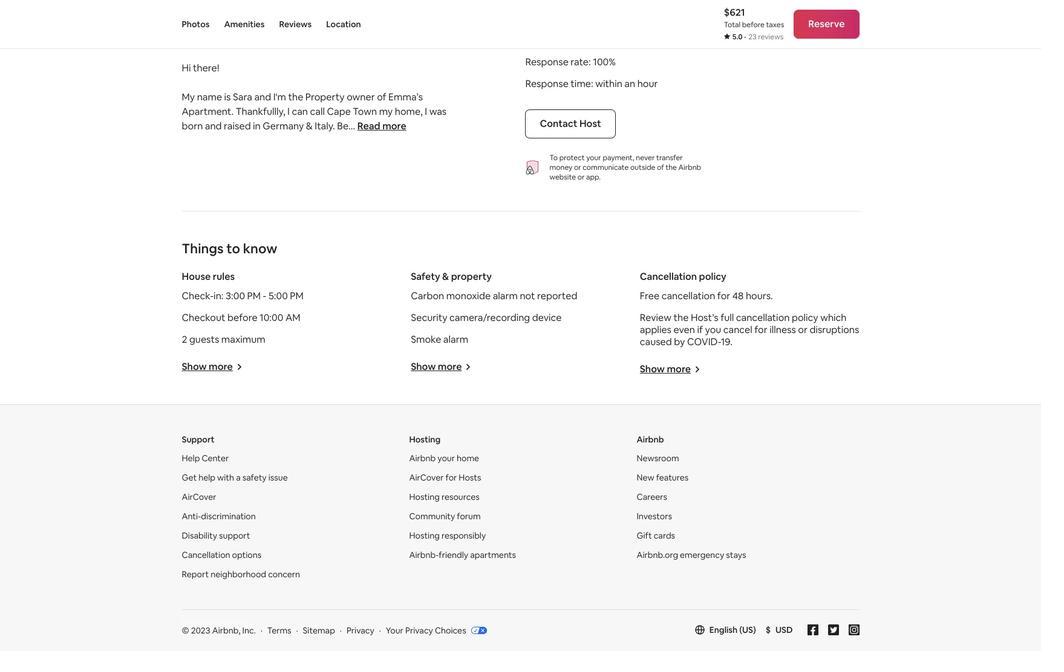 Task type: locate. For each thing, give the bounding box(es) containing it.
the left if
[[674, 312, 689, 324]]

learn more about the host, sara. image
[[182, 0, 221, 20], [182, 0, 221, 20]]

1 vertical spatial your
[[438, 453, 455, 464]]

1 horizontal spatial and
[[254, 91, 271, 104]]

show more for alarm
[[411, 361, 462, 373]]

airbnb up aircover for hosts link
[[409, 453, 436, 464]]

2 privacy from the left
[[406, 626, 433, 637]]

read
[[358, 120, 381, 133]]

before
[[743, 20, 765, 30], [228, 312, 258, 324]]

hosting for hosting resources
[[409, 492, 440, 503]]

show down smoke
[[411, 361, 436, 373]]

1 horizontal spatial &
[[443, 271, 449, 283]]

1 vertical spatial and
[[205, 120, 222, 133]]

or left app.
[[578, 173, 585, 182]]

2 horizontal spatial airbnb
[[679, 163, 702, 173]]

your up aircover for hosts link
[[438, 453, 455, 464]]

0 vertical spatial before
[[743, 20, 765, 30]]

0 horizontal spatial aircover
[[182, 492, 216, 503]]

0 horizontal spatial &
[[306, 120, 313, 133]]

the inside review the host's full cancellation policy which applies even if you cancel for illness or disruptions caused by covid-19.
[[674, 312, 689, 324]]

hosting up "airbnb-" in the left of the page
[[409, 531, 440, 542]]

2 response from the top
[[526, 77, 569, 90]]

in
[[253, 120, 261, 133]]

privacy link
[[347, 626, 375, 637]]

1 horizontal spatial cancellation
[[640, 271, 697, 283]]

pm left -
[[247, 290, 261, 303]]

of up my
[[377, 91, 387, 104]]

friendly
[[439, 550, 469, 561]]

can
[[292, 105, 308, 118]]

0 horizontal spatial i
[[288, 105, 290, 118]]

of inside my name is sara and i'm the property owner of emma's apartment. thankfullly, i can call cape town my home,  i was born and raised in germany & italy. be…
[[377, 91, 387, 104]]

cancellation policy
[[640, 271, 727, 283]]

camera/recording
[[450, 312, 530, 324]]

not
[[520, 290, 535, 303]]

the inside my name is sara and i'm the property owner of emma's apartment. thankfullly, i can call cape town my home,  i was born and raised in germany & italy. be…
[[288, 91, 303, 104]]

show more down caused
[[640, 363, 691, 376]]

1 horizontal spatial policy
[[792, 312, 819, 324]]

0 horizontal spatial of
[[377, 91, 387, 104]]

if
[[698, 324, 703, 337]]

1 horizontal spatial airbnb
[[637, 435, 664, 445]]

italy.
[[315, 120, 335, 133]]

reviews button
[[279, 0, 312, 48]]

hi there!
[[182, 62, 219, 74]]

0 horizontal spatial your
[[438, 453, 455, 464]]

policy left which
[[792, 312, 819, 324]]

more down 2 guests maximum on the left bottom of page
[[209, 361, 233, 373]]

1 vertical spatial for
[[755, 324, 768, 337]]

policy inside review the host's full cancellation policy which applies even if you cancel for illness or disruptions caused by covid-19.
[[792, 312, 819, 324]]

1 horizontal spatial for
[[718, 290, 731, 303]]

response
[[526, 56, 569, 68], [526, 77, 569, 90]]

0 horizontal spatial show more button
[[182, 361, 243, 373]]

navigate to facebook image
[[808, 625, 819, 636]]

0 horizontal spatial privacy
[[347, 626, 375, 637]]

help
[[182, 453, 200, 464]]

of inside to protect your payment, never transfer money or communicate outside of the airbnb website or app.
[[657, 163, 664, 173]]

choices
[[435, 626, 466, 637]]

get help with a safety issue link
[[182, 473, 288, 484]]

& inside my name is sara and i'm the property owner of emma's apartment. thankfullly, i can call cape town my home,  i was born and raised in germany & italy. be…
[[306, 120, 313, 133]]

0 vertical spatial aircover
[[409, 473, 444, 484]]

report
[[182, 570, 209, 580]]

review the host's full cancellation policy which applies even if you cancel for illness or disruptions caused by covid-19.
[[640, 312, 860, 349]]

cards
[[654, 531, 676, 542]]

airbnb-
[[409, 550, 439, 561]]

response rate : 100%
[[526, 56, 616, 68]]

0 vertical spatial your
[[587, 153, 602, 163]]

0 vertical spatial ·
[[745, 32, 746, 42]]

thankfullly,
[[236, 105, 285, 118]]

0 vertical spatial of
[[377, 91, 387, 104]]

response left the rate
[[526, 56, 569, 68]]

aircover down the "airbnb your home" 'link'
[[409, 473, 444, 484]]

hosting responsibly link
[[409, 531, 486, 542]]

hosting for hosting
[[409, 435, 441, 445]]

2 vertical spatial the
[[674, 312, 689, 324]]

show more button down smoke alarm
[[411, 361, 472, 373]]

reported
[[538, 290, 578, 303]]

privacy
[[347, 626, 375, 637], [406, 626, 433, 637]]

anti-discrimination link
[[182, 511, 256, 522]]

show more button for alarm
[[411, 361, 472, 373]]

· right 'inc.'
[[261, 626, 263, 637]]

show for smoke
[[411, 361, 436, 373]]

cancellation down disability
[[182, 550, 230, 561]]

aircover up anti-
[[182, 492, 216, 503]]

raised
[[224, 120, 251, 133]]

or right money
[[574, 163, 582, 173]]

i left the was
[[425, 105, 427, 118]]

or inside review the host's full cancellation policy which applies even if you cancel for illness or disruptions caused by covid-19.
[[799, 324, 808, 337]]

your up app.
[[587, 153, 602, 163]]

1 horizontal spatial your
[[587, 153, 602, 163]]

show more button down guests
[[182, 361, 243, 373]]

0 vertical spatial for
[[718, 290, 731, 303]]

things to know
[[182, 240, 277, 257]]

carbon monoxide alarm not reported
[[411, 290, 578, 303]]

$ usd
[[766, 625, 793, 636]]

the
[[288, 91, 303, 104], [666, 163, 677, 173], [674, 312, 689, 324]]

alarm right smoke
[[444, 334, 469, 346]]

navigate to twitter image
[[828, 625, 839, 636]]

1 vertical spatial cancellation
[[736, 312, 790, 324]]

0 horizontal spatial show
[[182, 361, 207, 373]]

help
[[199, 473, 216, 484]]

hosting up the community
[[409, 492, 440, 503]]

more down by
[[667, 363, 691, 376]]

time
[[571, 77, 591, 90]]

the right never
[[666, 163, 677, 173]]

your inside to protect your payment, never transfer money or communicate outside of the airbnb website or app.
[[587, 153, 602, 163]]

before inside $621 total before taxes
[[743, 20, 765, 30]]

0 vertical spatial &
[[306, 120, 313, 133]]

your
[[386, 626, 404, 637]]

response down response rate : 100%
[[526, 77, 569, 90]]

1 vertical spatial cancellation
[[182, 550, 230, 561]]

0 vertical spatial cancellation
[[640, 271, 697, 283]]

privacy left your
[[347, 626, 375, 637]]

before up 23
[[743, 20, 765, 30]]

1 horizontal spatial show more
[[411, 361, 462, 373]]

property
[[306, 91, 345, 104]]

1 horizontal spatial show
[[411, 361, 436, 373]]

hosts
[[459, 473, 481, 484]]

show more for guests
[[182, 361, 233, 373]]

the inside to protect your payment, never transfer money or communicate outside of the airbnb website or app.
[[666, 163, 677, 173]]

2 horizontal spatial for
[[755, 324, 768, 337]]

and
[[254, 91, 271, 104], [205, 120, 222, 133]]

cancellation for cancellation policy
[[640, 271, 697, 283]]

0 horizontal spatial for
[[446, 473, 457, 484]]

1 vertical spatial hosting
[[409, 492, 440, 503]]

· left 23
[[745, 32, 746, 42]]

more down smoke alarm
[[438, 361, 462, 373]]

airbnb up newsroom link
[[637, 435, 664, 445]]

1 horizontal spatial show more button
[[411, 361, 472, 373]]

show down 2
[[182, 361, 207, 373]]

1 horizontal spatial cancellation
[[736, 312, 790, 324]]

0 horizontal spatial airbnb
[[409, 453, 436, 464]]

1 vertical spatial &
[[443, 271, 449, 283]]

was
[[430, 105, 447, 118]]

1 hosting from the top
[[409, 435, 441, 445]]

to
[[227, 240, 240, 257]]

an
[[625, 77, 636, 90]]

disability support
[[182, 531, 250, 542]]

the up can
[[288, 91, 303, 104]]

gift
[[637, 531, 652, 542]]

before down the check-in: 3:00 pm - 5:00 pm
[[228, 312, 258, 324]]

1 horizontal spatial of
[[657, 163, 664, 173]]

2 vertical spatial airbnb
[[409, 453, 436, 464]]

1 horizontal spatial before
[[743, 20, 765, 30]]

pm right 5:00
[[290, 290, 304, 303]]

& left italy.
[[306, 120, 313, 133]]

: for response time
[[591, 77, 594, 90]]

alarm left not
[[493, 290, 518, 303]]

1 vertical spatial aircover
[[182, 492, 216, 503]]

show more button down by
[[640, 363, 701, 376]]

1 vertical spatial before
[[228, 312, 258, 324]]

show more down smoke alarm
[[411, 361, 462, 373]]

apartments
[[470, 550, 516, 561]]

more down my
[[383, 120, 407, 133]]

0 vertical spatial cancellation
[[662, 290, 716, 303]]

disability
[[182, 531, 217, 542]]

aircover for aircover link
[[182, 492, 216, 503]]

2 horizontal spatial show
[[640, 363, 665, 376]]

(us)
[[740, 625, 756, 636]]

cancellation inside review the host's full cancellation policy which applies even if you cancel for illness or disruptions caused by covid-19.
[[736, 312, 790, 324]]

your
[[587, 153, 602, 163], [438, 453, 455, 464]]

or right "illness"
[[799, 324, 808, 337]]

app.
[[587, 173, 601, 182]]

and up thankfullly,
[[254, 91, 271, 104]]

for left hosts
[[446, 473, 457, 484]]

navigate to instagram image
[[849, 625, 860, 636]]

1 horizontal spatial alarm
[[493, 290, 518, 303]]

hosting up the "airbnb your home" 'link'
[[409, 435, 441, 445]]

cancellation down cancellation policy
[[662, 290, 716, 303]]

to protect your payment, never transfer money or communicate outside of the airbnb website or app.
[[550, 153, 702, 182]]

1 vertical spatial policy
[[792, 312, 819, 324]]

1 horizontal spatial pm
[[290, 290, 304, 303]]

or
[[574, 163, 582, 173], [578, 173, 585, 182], [799, 324, 808, 337]]

for left 48
[[718, 290, 731, 303]]

1 vertical spatial airbnb
[[637, 435, 664, 445]]

2 vertical spatial for
[[446, 473, 457, 484]]

2
[[182, 334, 187, 346]]

stays
[[727, 550, 747, 561]]

of right outside
[[657, 163, 664, 173]]

0 vertical spatial policy
[[699, 271, 727, 283]]

1 horizontal spatial privacy
[[406, 626, 433, 637]]

aircover link
[[182, 492, 216, 503]]

payment,
[[603, 153, 635, 163]]

show down caused
[[640, 363, 665, 376]]

applies
[[640, 324, 672, 337]]

0 horizontal spatial pm
[[247, 290, 261, 303]]

privacy right your
[[406, 626, 433, 637]]

1 vertical spatial :
[[591, 77, 594, 90]]

get help with a safety issue
[[182, 473, 288, 484]]

1 response from the top
[[526, 56, 569, 68]]

2 vertical spatial hosting
[[409, 531, 440, 542]]

0 horizontal spatial show more
[[182, 361, 233, 373]]

cancellation down hours. on the top of the page
[[736, 312, 790, 324]]

2 hosting from the top
[[409, 492, 440, 503]]

usd
[[776, 625, 793, 636]]

town
[[353, 105, 377, 118]]

1 horizontal spatial aircover
[[409, 473, 444, 484]]

0 vertical spatial the
[[288, 91, 303, 104]]

cancel
[[724, 324, 753, 337]]

or for review
[[799, 324, 808, 337]]

for left "illness"
[[755, 324, 768, 337]]

english (us)
[[710, 625, 756, 636]]

newsroom
[[637, 453, 680, 464]]

1 vertical spatial of
[[657, 163, 664, 173]]

carbon
[[411, 290, 444, 303]]

germany
[[263, 120, 304, 133]]

1 vertical spatial alarm
[[444, 334, 469, 346]]

cancellation for cancellation options
[[182, 550, 230, 561]]

& right safety
[[443, 271, 449, 283]]

0 vertical spatial :
[[589, 56, 591, 68]]

1 vertical spatial ·
[[261, 626, 263, 637]]

concern
[[268, 570, 300, 580]]

3 hosting from the top
[[409, 531, 440, 542]]

which
[[821, 312, 847, 324]]

show more down guests
[[182, 361, 233, 373]]

0 horizontal spatial cancellation
[[182, 550, 230, 561]]

1 vertical spatial the
[[666, 163, 677, 173]]

: for response rate
[[589, 56, 591, 68]]

money
[[550, 163, 573, 173]]

cancellation up free
[[640, 271, 697, 283]]

1 vertical spatial response
[[526, 77, 569, 90]]

airbnb right never
[[679, 163, 702, 173]]

check-
[[182, 290, 214, 303]]

: left "100%"
[[589, 56, 591, 68]]

contact
[[540, 117, 578, 130]]

0 vertical spatial airbnb
[[679, 163, 702, 173]]

you
[[705, 324, 722, 337]]

5:00
[[269, 290, 288, 303]]

i left can
[[288, 105, 290, 118]]

hour
[[638, 77, 658, 90]]

0 vertical spatial hosting
[[409, 435, 441, 445]]

and down apartment.
[[205, 120, 222, 133]]

: left within
[[591, 77, 594, 90]]

2023
[[191, 626, 210, 637]]

community forum
[[409, 511, 481, 522]]

english
[[710, 625, 738, 636]]

2 i from the left
[[425, 105, 427, 118]]

checkout before 10:00 am
[[182, 312, 301, 324]]

1 horizontal spatial i
[[425, 105, 427, 118]]

my
[[379, 105, 393, 118]]

gift cards
[[637, 531, 676, 542]]

policy up free cancellation for 48 hours.
[[699, 271, 727, 283]]

my name is sara and i'm the property owner of emma's apartment. thankfullly, i can call cape town my home,  i was born and raised in germany & italy. be…
[[182, 91, 447, 133]]

0 vertical spatial response
[[526, 56, 569, 68]]

0 horizontal spatial and
[[205, 120, 222, 133]]



Task type: describe. For each thing, give the bounding box(es) containing it.
0 horizontal spatial ·
[[261, 626, 263, 637]]

3:00
[[226, 290, 245, 303]]

free cancellation for 48 hours.
[[640, 290, 773, 303]]

location
[[326, 19, 361, 30]]

anti-discrimination
[[182, 511, 256, 522]]

your privacy choices link
[[386, 626, 487, 638]]

0 vertical spatial and
[[254, 91, 271, 104]]

airbnb inside to protect your payment, never transfer money or communicate outside of the airbnb website or app.
[[679, 163, 702, 173]]

apartment.
[[182, 105, 234, 118]]

sitemap
[[303, 626, 335, 637]]

never
[[636, 153, 655, 163]]

0 horizontal spatial before
[[228, 312, 258, 324]]

outside
[[631, 163, 656, 173]]

airbnb for airbnb
[[637, 435, 664, 445]]

airbnb,
[[212, 626, 241, 637]]

hosting for hosting responsibly
[[409, 531, 440, 542]]

protect
[[560, 153, 585, 163]]

0 horizontal spatial alarm
[[444, 334, 469, 346]]

house
[[182, 271, 211, 283]]

reviews
[[759, 32, 784, 42]]

location button
[[326, 0, 361, 48]]

airbnb.org
[[637, 550, 679, 561]]

caused
[[640, 336, 672, 349]]

show more button for guests
[[182, 361, 243, 373]]

response time : within an hour
[[526, 77, 658, 90]]

airbnb-friendly apartments link
[[409, 550, 516, 561]]

or for to
[[578, 173, 585, 182]]

help center link
[[182, 453, 229, 464]]

smoke
[[411, 334, 441, 346]]

airbnb-friendly apartments
[[409, 550, 516, 561]]

total
[[724, 20, 741, 30]]

by
[[674, 336, 685, 349]]

checkout
[[182, 312, 225, 324]]

full
[[721, 312, 734, 324]]

forum
[[457, 511, 481, 522]]

cancellation options
[[182, 550, 262, 561]]

aircover for hosts link
[[409, 473, 481, 484]]

support
[[182, 435, 215, 445]]

1 privacy from the left
[[347, 626, 375, 637]]

airbnb.org emergency stays
[[637, 550, 747, 561]]

careers link
[[637, 492, 668, 503]]

2 horizontal spatial show more
[[640, 363, 691, 376]]

0 horizontal spatial cancellation
[[662, 290, 716, 303]]

show for 2
[[182, 361, 207, 373]]

hours.
[[746, 290, 773, 303]]

response for response rate
[[526, 56, 569, 68]]

airbnb for airbnb your home
[[409, 453, 436, 464]]

guests
[[189, 334, 219, 346]]

emergency
[[680, 550, 725, 561]]

owner
[[347, 91, 375, 104]]

more for alarm show more button
[[438, 361, 462, 373]]

support
[[219, 531, 250, 542]]

aircover for aircover for hosts
[[409, 473, 444, 484]]

illness
[[770, 324, 796, 337]]

issue
[[269, 473, 288, 484]]

safety & property
[[411, 271, 492, 283]]

features
[[657, 473, 689, 484]]

property
[[451, 271, 492, 283]]

2 horizontal spatial show more button
[[640, 363, 701, 376]]

neighborhood
[[211, 570, 266, 580]]

airbnb your home
[[409, 453, 479, 464]]

anti-
[[182, 511, 201, 522]]

photos button
[[182, 0, 210, 48]]

more inside button
[[383, 120, 407, 133]]

be…
[[337, 120, 355, 133]]

23
[[749, 32, 757, 42]]

more for show more button related to guests
[[209, 361, 233, 373]]

hosting responsibly
[[409, 531, 486, 542]]

amenities button
[[224, 0, 265, 48]]

to
[[550, 153, 558, 163]]

security camera/recording device
[[411, 312, 562, 324]]

born
[[182, 120, 203, 133]]

terms
[[267, 626, 292, 637]]

know
[[243, 240, 277, 257]]

response for response time
[[526, 77, 569, 90]]

name
[[197, 91, 222, 104]]

for inside review the host's full cancellation policy which applies even if you cancel for illness or disruptions caused by covid-19.
[[755, 324, 768, 337]]

center
[[202, 453, 229, 464]]

options
[[232, 550, 262, 561]]

your privacy choices
[[386, 626, 466, 637]]

more for right show more button
[[667, 363, 691, 376]]

help center
[[182, 453, 229, 464]]

0 horizontal spatial policy
[[699, 271, 727, 283]]

smoke alarm
[[411, 334, 469, 346]]

security
[[411, 312, 448, 324]]

emma's
[[389, 91, 423, 104]]

reserve button
[[794, 10, 860, 39]]

19.
[[721, 336, 733, 349]]

contact host link
[[526, 110, 616, 139]]

device
[[532, 312, 562, 324]]

free
[[640, 290, 660, 303]]

a
[[236, 473, 241, 484]]

disruptions
[[810, 324, 860, 337]]

1 horizontal spatial ·
[[745, 32, 746, 42]]

1 pm from the left
[[247, 290, 261, 303]]

new features link
[[637, 473, 689, 484]]

within
[[596, 77, 623, 90]]

1 i from the left
[[288, 105, 290, 118]]

maximum
[[221, 334, 266, 346]]

privacy inside "link"
[[406, 626, 433, 637]]

careers
[[637, 492, 668, 503]]

rate
[[571, 56, 589, 68]]

0 vertical spatial alarm
[[493, 290, 518, 303]]

my
[[182, 91, 195, 104]]

5.0
[[733, 32, 743, 42]]

sara
[[233, 91, 252, 104]]

2 pm from the left
[[290, 290, 304, 303]]

resources
[[442, 492, 480, 503]]

contact host
[[540, 117, 602, 130]]



Task type: vqa. For each thing, say whether or not it's contained in the screenshot.
even
yes



